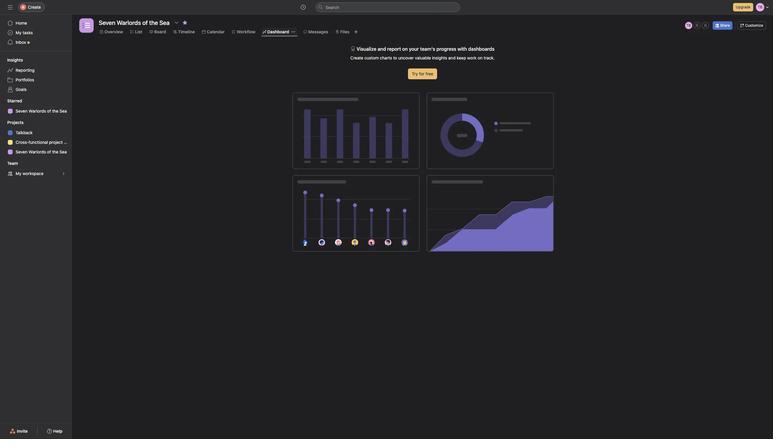 Task type: vqa. For each thing, say whether or not it's contained in the screenshot.
of in Projects element
yes



Task type: describe. For each thing, give the bounding box(es) containing it.
my for my tasks
[[16, 30, 21, 35]]

goals link
[[4, 85, 68, 94]]

track.
[[484, 55, 495, 60]]

dashboard link
[[263, 29, 289, 35]]

hide sidebar image
[[8, 5, 13, 10]]

tb
[[686, 23, 691, 28]]

1 horizontal spatial on
[[478, 55, 483, 60]]

timeline
[[178, 29, 195, 34]]

warlords inside projects element
[[29, 149, 46, 154]]

report
[[387, 46, 401, 52]]

dashboard
[[267, 29, 289, 34]]

valuable
[[415, 55, 431, 60]]

share button
[[713, 21, 733, 30]]

uncover
[[398, 55, 414, 60]]

dashboards
[[468, 46, 495, 52]]

keep
[[457, 55, 466, 60]]

board
[[154, 29, 166, 34]]

seven inside starred element
[[16, 108, 27, 114]]

reporting
[[16, 68, 35, 73]]

1 horizontal spatial and
[[448, 55, 456, 60]]

project
[[49, 140, 63, 145]]

starred button
[[0, 98, 22, 104]]

calendar link
[[202, 29, 225, 35]]

home link
[[4, 18, 68, 28]]

seven inside projects element
[[16, 149, 27, 154]]

0 vertical spatial on
[[402, 46, 408, 52]]

overview
[[104, 29, 123, 34]]

portfolios
[[16, 77, 34, 82]]

overview link
[[100, 29, 123, 35]]

cross-functional project plan link
[[4, 138, 72, 147]]

see details, my workspace image
[[62, 172, 65, 175]]

for
[[419, 71, 425, 76]]

charts
[[380, 55, 392, 60]]

show options image
[[174, 20, 179, 25]]

customize button
[[738, 21, 766, 30]]

talkback
[[16, 130, 33, 135]]

visualize and report on your team's progress with dashboards
[[357, 46, 495, 52]]

teams element
[[0, 158, 72, 180]]

list
[[135, 29, 142, 34]]

invite button
[[6, 426, 32, 437]]

starred element
[[0, 95, 72, 117]]

insights element
[[0, 55, 72, 95]]

visualize
[[357, 46, 377, 52]]

history image
[[301, 5, 306, 10]]

workspace
[[23, 171, 44, 176]]

talkback link
[[4, 128, 68, 138]]

my for my workspace
[[16, 171, 21, 176]]

customize
[[745, 23, 763, 28]]

team
[[7, 161, 18, 166]]

team button
[[0, 160, 18, 166]]

portfolios link
[[4, 75, 68, 85]]

share
[[720, 23, 730, 28]]

sea inside projects element
[[59, 149, 67, 154]]

your
[[409, 46, 419, 52]]

insights
[[432, 55, 447, 60]]

starred
[[7, 98, 22, 103]]

seven warlords of the sea for first seven warlords of the sea link from the bottom of the page
[[16, 149, 67, 154]]

help
[[53, 429, 62, 434]]

calendar
[[207, 29, 225, 34]]

inbox
[[16, 40, 26, 45]]

functional
[[29, 140, 48, 145]]

board link
[[149, 29, 166, 35]]

cross-functional project plan
[[16, 140, 72, 145]]

files
[[340, 29, 350, 34]]

of for seven warlords of the sea link inside the starred element
[[47, 108, 51, 114]]

upgrade button
[[733, 3, 753, 11]]

inbox link
[[4, 38, 68, 47]]



Task type: locate. For each thing, give the bounding box(es) containing it.
to
[[393, 55, 397, 60]]

on
[[402, 46, 408, 52], [478, 55, 483, 60]]

create
[[28, 5, 41, 10], [350, 55, 363, 60]]

list image
[[83, 22, 90, 29]]

list link
[[130, 29, 142, 35]]

1 seven warlords of the sea from the top
[[16, 108, 67, 114]]

1 vertical spatial of
[[47, 149, 51, 154]]

workflow link
[[232, 29, 255, 35]]

None text field
[[97, 17, 171, 28]]

0 vertical spatial and
[[378, 46, 386, 52]]

1 vertical spatial seven warlords of the sea
[[16, 149, 67, 154]]

1 the from the top
[[52, 108, 58, 114]]

of down "cross-functional project plan"
[[47, 149, 51, 154]]

1 seven warlords of the sea link from the top
[[4, 106, 68, 116]]

seven warlords of the sea inside starred element
[[16, 108, 67, 114]]

warlords down goals link
[[29, 108, 46, 114]]

timeline link
[[173, 29, 195, 35]]

try
[[412, 71, 418, 76]]

create for create
[[28, 5, 41, 10]]

my tasks link
[[4, 28, 68, 38]]

seven warlords of the sea down "cross-functional project plan"
[[16, 149, 67, 154]]

files link
[[336, 29, 350, 35]]

the down project
[[52, 149, 58, 154]]

my workspace link
[[4, 169, 68, 178]]

of inside projects element
[[47, 149, 51, 154]]

0 vertical spatial create
[[28, 5, 41, 10]]

seven down starred
[[16, 108, 27, 114]]

1 vertical spatial warlords
[[29, 149, 46, 154]]

create up home 'link'
[[28, 5, 41, 10]]

my tasks
[[16, 30, 33, 35]]

on right "work"
[[478, 55, 483, 60]]

2 the from the top
[[52, 149, 58, 154]]

projects element
[[0, 117, 72, 158]]

my
[[16, 30, 21, 35], [16, 171, 21, 176]]

seven warlords of the sea for seven warlords of the sea link inside the starred element
[[16, 108, 67, 114]]

the down goals link
[[52, 108, 58, 114]]

help button
[[43, 426, 66, 437]]

2 sea from the top
[[59, 149, 67, 154]]

create for create custom charts to uncover valuable insights and keep work on track.
[[350, 55, 363, 60]]

create inside create popup button
[[28, 5, 41, 10]]

2 my from the top
[[16, 171, 21, 176]]

tasks
[[23, 30, 33, 35]]

2 seven warlords of the sea from the top
[[16, 149, 67, 154]]

insights button
[[0, 57, 23, 63]]

workflow
[[237, 29, 255, 34]]

warlords down cross-functional project plan link
[[29, 149, 46, 154]]

the inside projects element
[[52, 149, 58, 154]]

2 warlords from the top
[[29, 149, 46, 154]]

plan
[[64, 140, 72, 145]]

cross-
[[16, 140, 29, 145]]

2 seven from the top
[[16, 149, 27, 154]]

0 horizontal spatial create
[[28, 5, 41, 10]]

and
[[378, 46, 386, 52], [448, 55, 456, 60]]

0 vertical spatial warlords
[[29, 108, 46, 114]]

0 horizontal spatial on
[[402, 46, 408, 52]]

1 vertical spatial and
[[448, 55, 456, 60]]

1 seven from the top
[[16, 108, 27, 114]]

team's
[[420, 46, 435, 52]]

of for first seven warlords of the sea link from the bottom of the page
[[47, 149, 51, 154]]

seven down cross-
[[16, 149, 27, 154]]

tab actions image
[[292, 30, 295, 34]]

home
[[16, 20, 27, 26]]

seven
[[16, 108, 27, 114], [16, 149, 27, 154]]

with
[[458, 46, 467, 52]]

0 vertical spatial seven
[[16, 108, 27, 114]]

0 vertical spatial the
[[52, 108, 58, 114]]

create down "visualize"
[[350, 55, 363, 60]]

seven warlords of the sea link up talkback link
[[4, 106, 68, 116]]

seven warlords of the sea link
[[4, 106, 68, 116], [4, 147, 68, 157]]

1 warlords from the top
[[29, 108, 46, 114]]

my inside teams element
[[16, 171, 21, 176]]

0 vertical spatial seven warlords of the sea link
[[4, 106, 68, 116]]

tb button
[[685, 22, 692, 29]]

on up uncover
[[402, 46, 408, 52]]

add tab image
[[354, 29, 359, 34]]

remove from starred image
[[183, 20, 187, 25]]

warlords
[[29, 108, 46, 114], [29, 149, 46, 154]]

projects button
[[0, 120, 24, 126]]

seven warlords of the sea link inside starred element
[[4, 106, 68, 116]]

the for first seven warlords of the sea link from the bottom of the page
[[52, 149, 58, 154]]

global element
[[0, 15, 72, 51]]

the for seven warlords of the sea link inside the starred element
[[52, 108, 58, 114]]

1 my from the top
[[16, 30, 21, 35]]

try for free button
[[408, 68, 437, 79]]

of inside starred element
[[47, 108, 51, 114]]

2 seven warlords of the sea link from the top
[[4, 147, 68, 157]]

1 of from the top
[[47, 108, 51, 114]]

create custom charts to uncover valuable insights and keep work on track.
[[350, 55, 495, 60]]

of down goals link
[[47, 108, 51, 114]]

messages
[[308, 29, 328, 34]]

seven warlords of the sea down goals link
[[16, 108, 67, 114]]

my workspace
[[16, 171, 44, 176]]

1 vertical spatial sea
[[59, 149, 67, 154]]

sea inside starred element
[[59, 108, 67, 114]]

work
[[467, 55, 477, 60]]

create button
[[18, 2, 45, 12]]

1 horizontal spatial create
[[350, 55, 363, 60]]

seven warlords of the sea inside projects element
[[16, 149, 67, 154]]

messages link
[[304, 29, 328, 35]]

0 vertical spatial sea
[[59, 108, 67, 114]]

warlords inside starred element
[[29, 108, 46, 114]]

custom
[[364, 55, 379, 60]]

try for free
[[412, 71, 433, 76]]

1 vertical spatial create
[[350, 55, 363, 60]]

free
[[426, 71, 433, 76]]

1 vertical spatial seven warlords of the sea link
[[4, 147, 68, 157]]

0 vertical spatial seven warlords of the sea
[[16, 108, 67, 114]]

and left keep
[[448, 55, 456, 60]]

1 sea from the top
[[59, 108, 67, 114]]

0 vertical spatial my
[[16, 30, 21, 35]]

of
[[47, 108, 51, 114], [47, 149, 51, 154]]

progress
[[437, 46, 456, 52]]

insights
[[7, 57, 23, 62]]

Search tasks, projects, and more text field
[[316, 2, 460, 12]]

the
[[52, 108, 58, 114], [52, 149, 58, 154]]

reporting link
[[4, 65, 68, 75]]

goals
[[16, 87, 27, 92]]

1 vertical spatial seven
[[16, 149, 27, 154]]

the inside starred element
[[52, 108, 58, 114]]

2 of from the top
[[47, 149, 51, 154]]

invite
[[17, 429, 28, 434]]

and up charts
[[378, 46, 386, 52]]

seven warlords of the sea link down functional
[[4, 147, 68, 157]]

sea
[[59, 108, 67, 114], [59, 149, 67, 154]]

my left tasks
[[16, 30, 21, 35]]

upgrade
[[736, 5, 751, 9]]

my inside global element
[[16, 30, 21, 35]]

0 horizontal spatial and
[[378, 46, 386, 52]]

0 vertical spatial of
[[47, 108, 51, 114]]

1 vertical spatial the
[[52, 149, 58, 154]]

my down team
[[16, 171, 21, 176]]

1 vertical spatial my
[[16, 171, 21, 176]]

seven warlords of the sea
[[16, 108, 67, 114], [16, 149, 67, 154]]

1 vertical spatial on
[[478, 55, 483, 60]]

projects
[[7, 120, 24, 125]]



